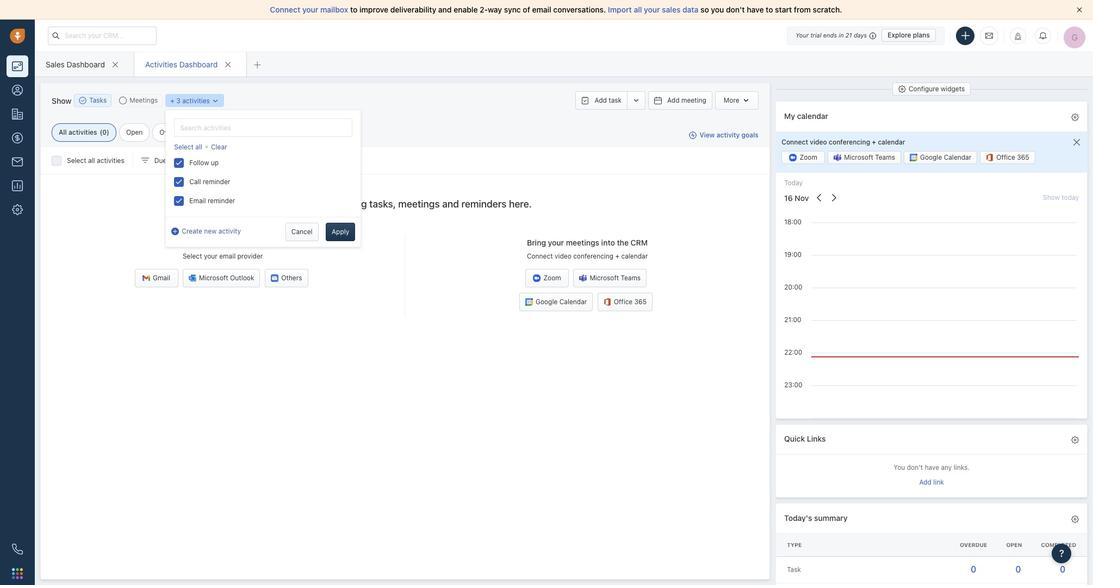 Task type: vqa. For each thing, say whether or not it's contained in the screenshot.
first to from right
yes



Task type: describe. For each thing, give the bounding box(es) containing it.
cancel
[[292, 228, 313, 236]]

add for add task
[[595, 96, 607, 104]]

configure
[[909, 85, 939, 93]]

Search your CRM... text field
[[48, 26, 157, 45]]

configure widgets
[[909, 85, 965, 93]]

calendar inside bring your meetings into the crm connect video conferencing + calendar
[[622, 253, 648, 261]]

gmail button
[[135, 270, 178, 288]]

activities for all
[[97, 157, 124, 165]]

activities
[[145, 60, 177, 69]]

due date:
[[154, 157, 184, 165]]

+ inside dropdown button
[[170, 97, 175, 105]]

explore plans link
[[882, 29, 936, 42]]

0 vertical spatial conferencing
[[829, 138, 871, 146]]

0 horizontal spatial activity
[[219, 227, 241, 236]]

google calendar for google calendar button related to top office 365 button
[[921, 154, 972, 162]]

20:00
[[785, 283, 803, 291]]

3 0 link from the left
[[1060, 565, 1066, 575]]

1 horizontal spatial video
[[810, 138, 827, 146]]

email reminder
[[190, 197, 235, 205]]

down image
[[212, 97, 219, 105]]

365 for left office 365 button
[[635, 298, 647, 307]]

create new activity link
[[172, 227, 241, 237]]

google for google calendar button associated with left office 365 button
[[536, 298, 558, 307]]

emails
[[207, 238, 230, 248]]

2 horizontal spatial microsoft
[[845, 154, 874, 162]]

add link link
[[920, 478, 944, 490]]

freshworks switcher image
[[12, 569, 23, 580]]

tasks
[[89, 97, 107, 105]]

my calendar
[[785, 111, 829, 121]]

select inside bring your emails into the crm select your email provider
[[183, 253, 202, 261]]

explore plans
[[888, 31, 930, 39]]

bring your meetings into the crm connect video conferencing + calendar
[[527, 238, 648, 261]]

add for add link
[[920, 479, 932, 487]]

sales
[[46, 60, 65, 69]]

365 for top office 365 button
[[1018, 154, 1030, 162]]

completed for overdue
[[203, 128, 236, 137]]

bring for bring your emails into the crm
[[168, 238, 187, 248]]

follow up
[[190, 159, 219, 167]]

today's
[[785, 514, 813, 523]]

microsoft for bring your meetings into the crm
[[590, 274, 619, 283]]

widgets
[[941, 85, 965, 93]]

links.
[[954, 464, 970, 473]]

1 vertical spatial nov
[[795, 194, 809, 203]]

microsoft outlook button
[[183, 270, 260, 288]]

create new activity
[[182, 227, 241, 236]]

summary
[[815, 514, 848, 523]]

in
[[839, 32, 844, 39]]

view
[[700, 131, 715, 140]]

explore
[[888, 31, 912, 39]]

3
[[176, 97, 181, 105]]

+ 3 activities link
[[170, 95, 219, 106]]

email
[[190, 197, 206, 205]]

apply button
[[326, 223, 355, 242]]

)
[[107, 128, 109, 137]]

call reminder
[[190, 178, 230, 186]]

teams for zoom button corresponding to left office 365 button
[[621, 274, 641, 283]]

microsoft teams button for google calendar button associated with left office 365 button
[[574, 270, 647, 288]]

0 horizontal spatial don't
[[726, 5, 745, 14]]

enable
[[454, 5, 478, 14]]

add meeting
[[668, 96, 707, 104]]

meeting
[[682, 96, 707, 104]]

microsoft outlook
[[199, 274, 254, 283]]

others button
[[265, 270, 308, 288]]

22:00
[[785, 349, 803, 357]]

0 vertical spatial open
[[126, 128, 143, 137]]

1 horizontal spatial have
[[925, 464, 940, 473]]

0 vertical spatial all
[[634, 5, 642, 14]]

connect for connect your mailbox to improve deliverability and enable 2-way sync of email conversations. import all your sales data so you don't have to start from scratch.
[[270, 5, 300, 14]]

1 vertical spatial activities
[[69, 128, 97, 137]]

2-
[[480, 5, 488, 14]]

google calendar button for top office 365 button
[[904, 151, 978, 165]]

0 vertical spatial calendar
[[798, 111, 829, 121]]

start
[[775, 5, 792, 14]]

zoom for top office 365 button zoom button
[[800, 154, 818, 162]]

conversations.
[[554, 5, 606, 14]]

0 horizontal spatial meetings
[[398, 199, 440, 210]]

phone image
[[12, 545, 23, 556]]

find your upcoming tasks, meetings and reminders here.
[[278, 199, 532, 210]]

close image
[[1077, 7, 1083, 13]]

plans
[[913, 31, 930, 39]]

clear link
[[211, 143, 227, 152]]

quick
[[785, 435, 805, 444]]

into for emails
[[232, 238, 245, 248]]

your for connect your mailbox to improve deliverability and enable 2-way sync of email conversations. import all your sales data so you don't have to start from scratch.
[[302, 5, 319, 14]]

connect video conferencing + calendar
[[782, 138, 906, 146]]

reminders
[[462, 199, 507, 210]]

0 horizontal spatial have
[[747, 5, 764, 14]]

+ 3 activities button
[[166, 94, 224, 107]]

2 to from the left
[[766, 5, 773, 14]]

2 horizontal spatial +
[[872, 138, 877, 146]]

crm for bring your meetings into the crm
[[631, 238, 648, 248]]

all
[[59, 128, 67, 137]]

office for left office 365 button
[[614, 298, 633, 307]]

add meeting button
[[649, 91, 713, 110]]

ends
[[824, 32, 837, 39]]

google for google calendar button related to top office 365 button
[[921, 154, 943, 162]]

1 horizontal spatial (
[[207, 157, 210, 165]]

provider
[[238, 253, 263, 261]]

0 vertical spatial office 365 button
[[981, 151, 1036, 165]]

select for select all
[[174, 143, 194, 151]]

view activity goals
[[700, 131, 759, 140]]

your for find your upcoming tasks, meetings and reminders here.
[[300, 199, 320, 210]]

email image
[[986, 31, 994, 40]]

data
[[683, 5, 699, 14]]

calendar for google calendar button related to top office 365 button
[[944, 154, 972, 162]]

1 vertical spatial and
[[442, 199, 459, 210]]

conferencing inside bring your meetings into the crm connect video conferencing + calendar
[[574, 253, 614, 261]]

0 vertical spatial and
[[438, 5, 452, 14]]

1 vertical spatial overdue
[[960, 542, 988, 549]]

all for select all activities
[[88, 157, 95, 165]]

0 vertical spatial activity
[[717, 131, 740, 140]]

link
[[934, 479, 944, 487]]

select all
[[174, 143, 202, 151]]

new
[[204, 227, 217, 236]]

connect inside bring your meetings into the crm connect video conferencing + calendar
[[527, 253, 553, 261]]

type
[[787, 542, 802, 549]]

quick links
[[785, 435, 826, 444]]

call
[[190, 178, 201, 186]]

1 horizontal spatial 16
[[785, 194, 793, 203]]

office 365 for top office 365 button
[[997, 154, 1030, 162]]

today's summary
[[785, 514, 848, 523]]

all activities ( 0 )
[[59, 128, 109, 137]]

1 horizontal spatial don't
[[907, 464, 923, 473]]

1 vertical spatial open
[[1007, 542, 1023, 549]]

improve
[[360, 5, 389, 14]]

0 horizontal spatial office 365 button
[[598, 293, 653, 312]]

view activity goals link
[[690, 131, 759, 140]]

you don't have any links.
[[894, 464, 970, 473]]

add link
[[920, 479, 944, 487]]

today for today ( nov 16
[[187, 157, 205, 165]]

of
[[523, 5, 530, 14]]



Task type: locate. For each thing, give the bounding box(es) containing it.
zoom down bring your meetings into the crm connect video conferencing + calendar
[[544, 274, 561, 283]]

microsoft down bring your meetings into the crm connect video conferencing + calendar
[[590, 274, 619, 283]]

+
[[170, 97, 175, 105], [872, 138, 877, 146], [616, 253, 620, 261]]

16 nov
[[785, 194, 809, 203]]

1 crm from the left
[[261, 238, 278, 248]]

task
[[609, 96, 622, 104]]

0 horizontal spatial microsoft teams button
[[574, 270, 647, 288]]

google
[[921, 154, 943, 162], [536, 298, 558, 307]]

1 horizontal spatial crm
[[631, 238, 648, 248]]

have left 'start'
[[747, 5, 764, 14]]

completed for open
[[1042, 542, 1077, 549]]

0 vertical spatial microsoft teams button
[[828, 151, 902, 165]]

1 vertical spatial have
[[925, 464, 940, 473]]

2 vertical spatial select
[[183, 253, 202, 261]]

meetings inside bring your meetings into the crm connect video conferencing + calendar
[[566, 238, 600, 248]]

bring down here.
[[527, 238, 546, 248]]

21:00
[[785, 316, 802, 324]]

1 bring from the left
[[168, 238, 187, 248]]

microsoft teams for zoom button corresponding to left office 365 button
[[590, 274, 641, 283]]

into inside bring your meetings into the crm connect video conferencing + calendar
[[602, 238, 615, 248]]

1 vertical spatial office 365 button
[[598, 293, 653, 312]]

1 horizontal spatial office
[[997, 154, 1016, 162]]

today ( nov 16
[[187, 157, 231, 165]]

1 vertical spatial select
[[67, 157, 86, 165]]

microsoft down "connect video conferencing + calendar"
[[845, 154, 874, 162]]

1 horizontal spatial calendar
[[798, 111, 829, 121]]

1 horizontal spatial microsoft teams button
[[828, 151, 902, 165]]

to
[[350, 5, 358, 14], [766, 5, 773, 14]]

2 into from the left
[[602, 238, 615, 248]]

reminder down "up"
[[203, 178, 230, 186]]

activities right all
[[69, 128, 97, 137]]

1 horizontal spatial zoom
[[800, 154, 818, 162]]

here.
[[509, 199, 532, 210]]

0 vertical spatial overdue
[[160, 128, 186, 137]]

1 vertical spatial google calendar
[[536, 298, 587, 307]]

zoom button down bring your meetings into the crm connect video conferencing + calendar
[[526, 270, 569, 288]]

the
[[247, 238, 259, 248], [617, 238, 629, 248]]

21
[[846, 32, 852, 39]]

2 vertical spatial +
[[616, 253, 620, 261]]

0 horizontal spatial overdue
[[160, 128, 186, 137]]

goals
[[742, 131, 759, 140]]

microsoft teams button down bring your meetings into the crm connect video conferencing + calendar
[[574, 270, 647, 288]]

google calendar button for left office 365 button
[[520, 293, 593, 312]]

0 vertical spatial completed
[[203, 128, 236, 137]]

add task
[[595, 96, 622, 104]]

add
[[595, 96, 607, 104], [668, 96, 680, 104], [920, 479, 932, 487]]

have up add link
[[925, 464, 940, 473]]

email down the emails
[[219, 253, 236, 261]]

overdue
[[160, 128, 186, 137], [960, 542, 988, 549]]

meetings
[[130, 97, 158, 105]]

select for select all activities
[[67, 157, 86, 165]]

1 horizontal spatial connect
[[527, 253, 553, 261]]

1 horizontal spatial +
[[616, 253, 620, 261]]

video
[[810, 138, 827, 146], [555, 253, 572, 261]]

0 vertical spatial video
[[810, 138, 827, 146]]

( left "up"
[[207, 157, 210, 165]]

1 vertical spatial (
[[207, 157, 210, 165]]

due
[[154, 157, 167, 165]]

1 horizontal spatial google calendar button
[[904, 151, 978, 165]]

0 horizontal spatial video
[[555, 253, 572, 261]]

office for top office 365 button
[[997, 154, 1016, 162]]

select all activities
[[67, 157, 124, 165]]

1 horizontal spatial activity
[[717, 131, 740, 140]]

0 for 1st 0 link from right
[[1060, 565, 1066, 575]]

0 vertical spatial nov
[[210, 157, 222, 165]]

calendar
[[944, 154, 972, 162], [560, 298, 587, 307]]

1 horizontal spatial add
[[668, 96, 680, 104]]

1 dashboard from the left
[[67, 60, 105, 69]]

1 horizontal spatial microsoft
[[590, 274, 619, 283]]

activity
[[717, 131, 740, 140], [219, 227, 241, 236]]

all inside select all link
[[195, 143, 202, 151]]

microsoft teams button
[[828, 151, 902, 165], [574, 270, 647, 288]]

bring
[[168, 238, 187, 248], [527, 238, 546, 248]]

1 horizontal spatial to
[[766, 5, 773, 14]]

and
[[438, 5, 452, 14], [442, 199, 459, 210]]

1 vertical spatial calendar
[[560, 298, 587, 307]]

0 horizontal spatial +
[[170, 97, 175, 105]]

outlook
[[230, 274, 254, 283]]

1 vertical spatial all
[[195, 143, 202, 151]]

0 horizontal spatial microsoft
[[199, 274, 228, 283]]

your inside bring your meetings into the crm connect video conferencing + calendar
[[548, 238, 564, 248]]

+ 3 activities
[[170, 97, 210, 105]]

office 365 for left office 365 button
[[614, 298, 647, 307]]

your for bring your meetings into the crm connect video conferencing + calendar
[[548, 238, 564, 248]]

days
[[854, 32, 867, 39]]

way
[[488, 5, 502, 14]]

your for bring your emails into the crm select your email provider
[[189, 238, 205, 248]]

sales dashboard
[[46, 60, 105, 69]]

activities inside + 3 activities link
[[182, 97, 210, 105]]

dashboard right sales
[[67, 60, 105, 69]]

dashboard for activities dashboard
[[179, 60, 218, 69]]

import all your sales data link
[[608, 5, 701, 14]]

phone element
[[7, 539, 28, 561]]

1 horizontal spatial meetings
[[566, 238, 600, 248]]

reminder for call reminder
[[203, 178, 230, 186]]

today down select all link
[[187, 157, 205, 165]]

1 the from the left
[[247, 238, 259, 248]]

don't right you
[[726, 5, 745, 14]]

1 vertical spatial calendar
[[878, 138, 906, 146]]

teams down "connect video conferencing + calendar"
[[876, 154, 896, 162]]

16 up "18:00"
[[785, 194, 793, 203]]

activity up the emails
[[219, 227, 241, 236]]

0 horizontal spatial all
[[88, 157, 95, 165]]

2 bring from the left
[[527, 238, 546, 248]]

show
[[52, 96, 71, 105]]

zoom down "connect video conferencing + calendar"
[[800, 154, 818, 162]]

conferencing
[[829, 138, 871, 146], [574, 253, 614, 261]]

reminder for email reminder
[[208, 197, 235, 205]]

bring for bring your meetings into the crm
[[527, 238, 546, 248]]

microsoft for bring your emails into the crm
[[199, 274, 228, 283]]

1 horizontal spatial email
[[532, 5, 552, 14]]

0 vertical spatial office 365
[[997, 154, 1030, 162]]

don't
[[726, 5, 745, 14], [907, 464, 923, 473]]

all right import
[[634, 5, 642, 14]]

1 vertical spatial today
[[785, 179, 803, 187]]

the for emails
[[247, 238, 259, 248]]

1 into from the left
[[232, 238, 245, 248]]

today up 16 nov
[[785, 179, 803, 187]]

today for today
[[785, 179, 803, 187]]

1 vertical spatial completed
[[1042, 542, 1077, 549]]

all up follow on the top left of page
[[195, 143, 202, 151]]

don't right you at the right bottom of the page
[[907, 464, 923, 473]]

0 vertical spatial zoom
[[800, 154, 818, 162]]

microsoft teams down "connect video conferencing + calendar"
[[845, 154, 896, 162]]

tasks,
[[369, 199, 396, 210]]

your
[[796, 32, 809, 39]]

into for meetings
[[602, 238, 615, 248]]

0 horizontal spatial dashboard
[[67, 60, 105, 69]]

to left 'start'
[[766, 5, 773, 14]]

1 vertical spatial video
[[555, 253, 572, 261]]

google calendar for google calendar button associated with left office 365 button
[[536, 298, 587, 307]]

teams
[[876, 154, 896, 162], [621, 274, 641, 283]]

1 horizontal spatial open
[[1007, 542, 1023, 549]]

calendar for google calendar button associated with left office 365 button
[[560, 298, 587, 307]]

crm inside bring your emails into the crm select your email provider
[[261, 238, 278, 248]]

1 vertical spatial reminder
[[208, 197, 235, 205]]

zoom for zoom button corresponding to left office 365 button
[[544, 274, 561, 283]]

0 horizontal spatial 16
[[224, 157, 231, 165]]

microsoft teams
[[845, 154, 896, 162], [590, 274, 641, 283]]

microsoft teams down bring your meetings into the crm connect video conferencing + calendar
[[590, 274, 641, 283]]

dashboard up + 3 activities dropdown button
[[179, 60, 218, 69]]

2 horizontal spatial connect
[[782, 138, 809, 146]]

2 the from the left
[[617, 238, 629, 248]]

date:
[[168, 157, 184, 165]]

1 horizontal spatial 0 link
[[1016, 565, 1021, 575]]

2 crm from the left
[[631, 238, 648, 248]]

open
[[126, 128, 143, 137], [1007, 542, 1023, 549]]

create
[[182, 227, 202, 236]]

nov
[[210, 157, 222, 165], [795, 194, 809, 203]]

0 horizontal spatial office 365
[[614, 298, 647, 307]]

bring inside bring your emails into the crm select your email provider
[[168, 238, 187, 248]]

import
[[608, 5, 632, 14]]

bring inside bring your meetings into the crm connect video conferencing + calendar
[[527, 238, 546, 248]]

select
[[174, 143, 194, 151], [67, 157, 86, 165], [183, 253, 202, 261]]

dashboard for sales dashboard
[[67, 60, 105, 69]]

0 horizontal spatial add
[[595, 96, 607, 104]]

add for add meeting
[[668, 96, 680, 104]]

all down all activities ( 0 )
[[88, 157, 95, 165]]

0 vertical spatial google
[[921, 154, 943, 162]]

others
[[281, 274, 302, 283]]

all for select all
[[195, 143, 202, 151]]

0 horizontal spatial nov
[[210, 157, 222, 165]]

add left 'meeting'
[[668, 96, 680, 104]]

1 vertical spatial activity
[[219, 227, 241, 236]]

microsoft inside button
[[199, 274, 228, 283]]

the inside bring your emails into the crm select your email provider
[[247, 238, 259, 248]]

sync
[[504, 5, 521, 14]]

activities right "3"
[[182, 97, 210, 105]]

1 horizontal spatial office 365 button
[[981, 151, 1036, 165]]

1 vertical spatial teams
[[621, 274, 641, 283]]

1 vertical spatial google calendar button
[[520, 293, 593, 312]]

and left enable
[[438, 5, 452, 14]]

google calendar
[[921, 154, 972, 162], [536, 298, 587, 307]]

the for meetings
[[617, 238, 629, 248]]

microsoft teams button down "connect video conferencing + calendar"
[[828, 151, 902, 165]]

2 horizontal spatial calendar
[[878, 138, 906, 146]]

email
[[532, 5, 552, 14], [219, 253, 236, 261]]

the inside bring your meetings into the crm connect video conferencing + calendar
[[617, 238, 629, 248]]

0 for third 0 link from right
[[971, 565, 977, 575]]

to right mailbox
[[350, 5, 358, 14]]

teams down bring your meetings into the crm connect video conferencing + calendar
[[621, 274, 641, 283]]

crm inside bring your meetings into the crm connect video conferencing + calendar
[[631, 238, 648, 248]]

deliverability
[[391, 5, 437, 14]]

connect your mailbox link
[[270, 5, 350, 14]]

connect your mailbox to improve deliverability and enable 2-way sync of email conversations. import all your sales data so you don't have to start from scratch.
[[270, 5, 843, 14]]

mailbox
[[320, 5, 348, 14]]

0 horizontal spatial zoom button
[[526, 270, 569, 288]]

calendar
[[798, 111, 829, 121], [878, 138, 906, 146], [622, 253, 648, 261]]

scratch.
[[813, 5, 843, 14]]

1 vertical spatial conferencing
[[574, 253, 614, 261]]

apply
[[332, 228, 349, 236]]

0 horizontal spatial conferencing
[[574, 253, 614, 261]]

( left )
[[100, 128, 102, 137]]

microsoft left outlook
[[199, 274, 228, 283]]

more
[[724, 96, 740, 104]]

and left reminders
[[442, 199, 459, 210]]

zoom button
[[782, 151, 825, 165], [526, 270, 569, 288]]

0 horizontal spatial completed
[[203, 128, 236, 137]]

cancel button
[[286, 223, 319, 242]]

office 365
[[997, 154, 1030, 162], [614, 298, 647, 307]]

into
[[232, 238, 245, 248], [602, 238, 615, 248]]

select up date:
[[174, 143, 194, 151]]

0 horizontal spatial 0 link
[[971, 565, 977, 575]]

1 to from the left
[[350, 5, 358, 14]]

23:00
[[785, 381, 803, 389]]

crm for bring your emails into the crm
[[261, 238, 278, 248]]

add left task
[[595, 96, 607, 104]]

meetings
[[398, 199, 440, 210], [566, 238, 600, 248]]

0 vertical spatial (
[[100, 128, 102, 137]]

0 vertical spatial microsoft teams
[[845, 154, 896, 162]]

microsoft teams for top office 365 button zoom button
[[845, 154, 896, 162]]

0 horizontal spatial google
[[536, 298, 558, 307]]

connect for connect video conferencing + calendar
[[782, 138, 809, 146]]

0 horizontal spatial microsoft teams
[[590, 274, 641, 283]]

1 vertical spatial email
[[219, 253, 236, 261]]

select down create
[[183, 253, 202, 261]]

microsoft teams button for google calendar button related to top office 365 button
[[828, 151, 902, 165]]

completed
[[203, 128, 236, 137], [1042, 542, 1077, 549]]

zoom button up 16 nov
[[782, 151, 825, 165]]

+ inside bring your meetings into the crm connect video conferencing + calendar
[[616, 253, 620, 261]]

0 horizontal spatial calendar
[[560, 298, 587, 307]]

configure widgets button
[[893, 83, 971, 96]]

zoom button for left office 365 button
[[526, 270, 569, 288]]

task
[[787, 567, 801, 575]]

microsoft
[[845, 154, 874, 162], [199, 274, 228, 283], [590, 274, 619, 283]]

2 horizontal spatial 0 link
[[1060, 565, 1066, 575]]

all
[[634, 5, 642, 14], [195, 143, 202, 151], [88, 157, 95, 165]]

0 horizontal spatial office
[[614, 298, 633, 307]]

1 0 link from the left
[[971, 565, 977, 575]]

2 0 link from the left
[[1016, 565, 1021, 575]]

office
[[997, 154, 1016, 162], [614, 298, 633, 307]]

2 dashboard from the left
[[179, 60, 218, 69]]

1 vertical spatial office 365
[[614, 298, 647, 307]]

zoom button for top office 365 button
[[782, 151, 825, 165]]

gmail
[[153, 274, 170, 283]]

activities for 3
[[182, 97, 210, 105]]

0 horizontal spatial google calendar button
[[520, 293, 593, 312]]

1 vertical spatial office
[[614, 298, 633, 307]]

activity right view
[[717, 131, 740, 140]]

select all link
[[174, 143, 202, 152]]

0 vertical spatial google calendar button
[[904, 151, 978, 165]]

0 vertical spatial calendar
[[944, 154, 972, 162]]

add left link
[[920, 479, 932, 487]]

Search activities text field
[[174, 119, 353, 137]]

teams for top office 365 button zoom button
[[876, 154, 896, 162]]

1 horizontal spatial the
[[617, 238, 629, 248]]

any
[[941, 464, 952, 473]]

0 vertical spatial connect
[[270, 5, 300, 14]]

2 vertical spatial connect
[[527, 253, 553, 261]]

0 for 2nd 0 link from left
[[1016, 565, 1021, 575]]

activities down )
[[97, 157, 124, 165]]

bring down create
[[168, 238, 187, 248]]

reminder down call reminder
[[208, 197, 235, 205]]

1 vertical spatial zoom button
[[526, 270, 569, 288]]

0 vertical spatial 16
[[224, 157, 231, 165]]

add task button
[[576, 91, 627, 110]]

2 vertical spatial activities
[[97, 157, 124, 165]]

activities dashboard
[[145, 60, 218, 69]]

0 vertical spatial meetings
[[398, 199, 440, 210]]

1 horizontal spatial nov
[[795, 194, 809, 203]]

0 horizontal spatial crm
[[261, 238, 278, 248]]

0 horizontal spatial connect
[[270, 5, 300, 14]]

16 right "up"
[[224, 157, 231, 165]]

email right of
[[532, 5, 552, 14]]

0 vertical spatial 365
[[1018, 154, 1030, 162]]

find
[[278, 199, 298, 210]]

nov up "18:00"
[[795, 194, 809, 203]]

nov down clear "link"
[[210, 157, 222, 165]]

select down all activities ( 0 )
[[67, 157, 86, 165]]

clear
[[211, 143, 227, 151]]

video inside bring your meetings into the crm connect video conferencing + calendar
[[555, 253, 572, 261]]

0 horizontal spatial today
[[187, 157, 205, 165]]

upcoming
[[322, 199, 367, 210]]

(
[[100, 128, 102, 137], [207, 157, 210, 165]]

1 horizontal spatial calendar
[[944, 154, 972, 162]]

into inside bring your emails into the crm select your email provider
[[232, 238, 245, 248]]

trial
[[811, 32, 822, 39]]

email inside bring your emails into the crm select your email provider
[[219, 253, 236, 261]]



